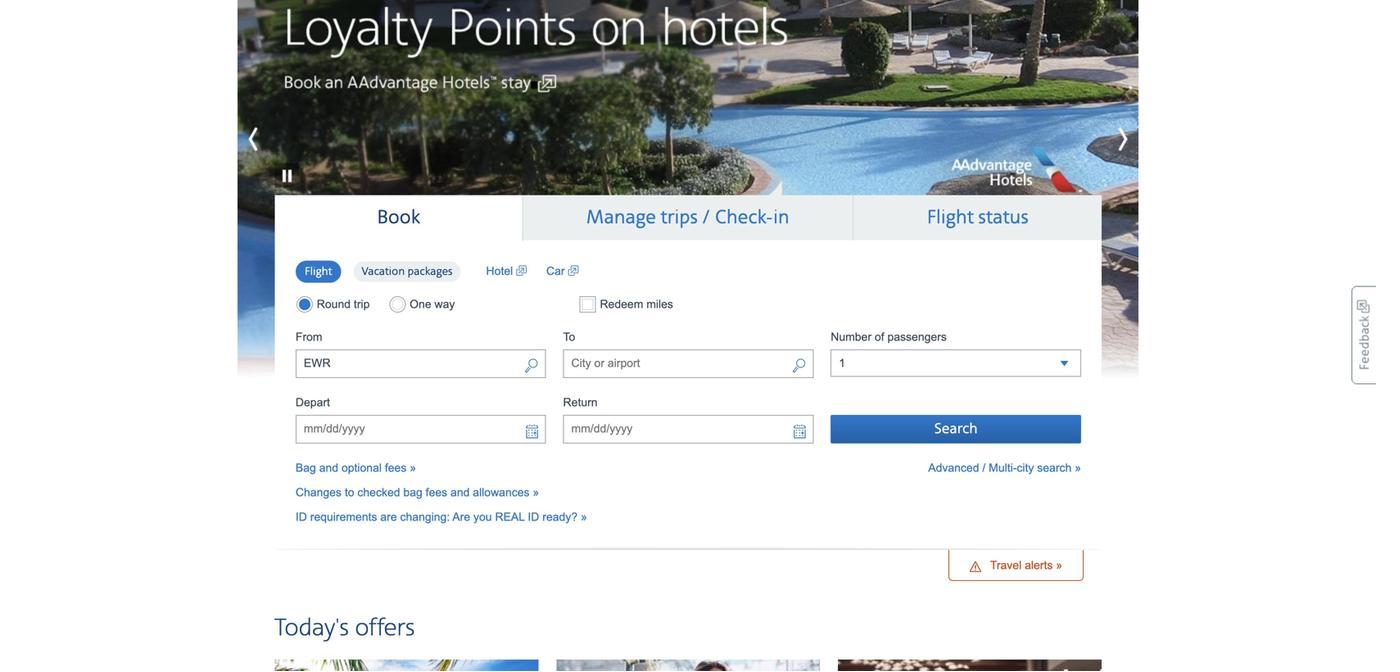 Task type: vqa. For each thing, say whether or not it's contained in the screenshot.
Log in link
no



Task type: locate. For each thing, give the bounding box(es) containing it.
vacation
[[362, 265, 405, 279]]

tab list
[[275, 195, 1102, 241]]

hotel link
[[486, 264, 527, 280]]

flight
[[927, 206, 974, 230], [305, 265, 332, 279]]

next slide image
[[1065, 119, 1139, 160]]

flight for flight
[[305, 265, 332, 279]]

id
[[296, 511, 307, 524], [528, 511, 539, 524]]

0 horizontal spatial id
[[296, 511, 307, 524]]

1 search image from the left
[[524, 357, 539, 377]]

1 horizontal spatial newpage image
[[568, 264, 579, 280]]

you
[[473, 511, 492, 524]]

2 option group from the top
[[296, 297, 546, 313]]

option group
[[296, 260, 470, 284], [296, 297, 546, 313]]

1 newpage image from the left
[[516, 264, 527, 280]]

tab list containing book
[[275, 195, 1102, 241]]

car link
[[546, 264, 579, 280]]

1 vertical spatial /
[[983, 462, 986, 475]]

number
[[831, 331, 872, 344]]

1 horizontal spatial and
[[451, 487, 470, 499]]

2 id from the left
[[528, 511, 539, 524]]

id down changes
[[296, 511, 307, 524]]

newpage image up to
[[568, 264, 579, 280]]

id right real
[[528, 511, 539, 524]]

/ left multi-
[[983, 462, 986, 475]]

0 horizontal spatial /
[[702, 206, 710, 230]]

way
[[435, 298, 455, 311]]

fees up changes to checked bag fees and allowances
[[385, 462, 407, 475]]

today's offers
[[274, 615, 415, 644]]

manage
[[586, 206, 656, 230]]

0 horizontal spatial search image
[[524, 357, 539, 377]]

requirements
[[310, 511, 377, 524]]

1 option group from the top
[[296, 260, 470, 284]]

and right bag
[[319, 462, 338, 475]]

To text field
[[563, 350, 814, 379]]

1 vertical spatial fees
[[426, 487, 447, 499]]

option group up trip
[[296, 260, 470, 284]]

today's
[[274, 615, 349, 644]]

1 horizontal spatial /
[[983, 462, 986, 475]]

0 vertical spatial /
[[702, 206, 710, 230]]

changes to checked bag fees and allowances link
[[296, 487, 539, 499]]

newpage image for hotel
[[516, 264, 527, 280]]

bag and optional fees
[[296, 462, 407, 475]]

1 horizontal spatial flight
[[927, 206, 974, 230]]

to
[[563, 331, 575, 344]]

Return text field
[[563, 415, 814, 444]]

option group down packages
[[296, 297, 546, 313]]

search image
[[524, 357, 539, 377], [792, 357, 806, 377]]

1 horizontal spatial id
[[528, 511, 539, 524]]

and
[[319, 462, 338, 475], [451, 487, 470, 499]]

0 vertical spatial and
[[319, 462, 338, 475]]

in
[[773, 206, 789, 230]]

option group containing round trip
[[296, 297, 546, 313]]

None submit
[[831, 415, 1081, 444]]

bag and optional fees link
[[296, 462, 416, 475]]

newpage image left car
[[516, 264, 527, 280]]

one
[[410, 298, 431, 311]]

0 vertical spatial option group
[[296, 260, 470, 284]]

search image for from
[[524, 357, 539, 377]]

newpage image for car
[[568, 264, 579, 280]]

0 vertical spatial fees
[[385, 462, 407, 475]]

and up are
[[451, 487, 470, 499]]

2 search image from the left
[[792, 357, 806, 377]]

flight up round
[[305, 265, 332, 279]]

1 vertical spatial and
[[451, 487, 470, 499]]

flight left status
[[927, 206, 974, 230]]

hotel
[[486, 265, 516, 278]]

0 vertical spatial flight
[[927, 206, 974, 230]]

/ right trips
[[702, 206, 710, 230]]

/
[[702, 206, 710, 230], [983, 462, 986, 475]]

2 newpage image from the left
[[568, 264, 579, 280]]

fees
[[385, 462, 407, 475], [426, 487, 447, 499]]

1 horizontal spatial search image
[[792, 357, 806, 377]]

1 vertical spatial flight
[[305, 265, 332, 279]]

ready?
[[543, 511, 578, 524]]

one way
[[410, 298, 455, 311]]

0 horizontal spatial newpage image
[[516, 264, 527, 280]]

multi-
[[989, 462, 1017, 475]]

newpage image
[[516, 264, 527, 280], [568, 264, 579, 280]]

fees right bag
[[426, 487, 447, 499]]

of
[[875, 331, 884, 344]]

trip
[[354, 298, 370, 311]]

book
[[377, 206, 420, 230]]

passengers
[[888, 331, 947, 344]]

0 horizontal spatial fees
[[385, 462, 407, 475]]

1 vertical spatial option group
[[296, 297, 546, 313]]

status
[[978, 206, 1029, 230]]

pause slideshow image
[[274, 139, 299, 188]]

leave feedback, opens external site in new window image
[[1352, 286, 1376, 385]]

0 horizontal spatial flight
[[305, 265, 332, 279]]

checked
[[357, 487, 400, 499]]

optional
[[342, 462, 382, 475]]



Task type: describe. For each thing, give the bounding box(es) containing it.
travel alerts
[[990, 560, 1053, 572]]

id requirements are changing: are you real id ready? link
[[296, 511, 587, 524]]

manage trips / check-in link
[[523, 195, 853, 241]]

changes to checked bag fees and allowances
[[296, 487, 530, 499]]

return
[[563, 397, 598, 409]]

0 horizontal spatial and
[[319, 462, 338, 475]]

redeem
[[600, 298, 643, 311]]

1 id from the left
[[296, 511, 307, 524]]

flight status
[[927, 206, 1029, 230]]

option group containing flight
[[296, 260, 470, 284]]

bag
[[403, 487, 423, 499]]

book link
[[275, 195, 522, 241]]

from
[[296, 331, 322, 344]]

travel
[[990, 560, 1022, 572]]

allowances
[[473, 487, 530, 499]]

travel alerts link
[[948, 551, 1084, 582]]

to
[[345, 487, 354, 499]]

bag
[[296, 462, 316, 475]]

advanced
[[928, 462, 979, 475]]

offers
[[355, 615, 415, 644]]

manage trips / check-in
[[586, 206, 789, 230]]

alerts
[[1025, 560, 1053, 572]]

Depart text field
[[296, 415, 546, 444]]

are
[[380, 511, 397, 524]]

1 horizontal spatial fees
[[426, 487, 447, 499]]

number of passengers
[[831, 331, 947, 344]]

round
[[317, 298, 351, 311]]

miles
[[647, 298, 673, 311]]

trips
[[661, 206, 698, 230]]

search
[[1037, 462, 1072, 475]]

advanced / multi-city search link
[[928, 461, 1081, 477]]

city
[[1017, 462, 1034, 475]]

From text field
[[296, 350, 546, 379]]

earn miles and loyalty points on hotels. opens another site in a new window that may not meet accessibility guidelines. image
[[238, 0, 1139, 384]]

packages
[[408, 265, 453, 279]]

check-
[[715, 206, 773, 230]]

depart
[[296, 397, 330, 409]]

redeem miles
[[597, 298, 673, 311]]

round trip
[[317, 298, 370, 311]]

advanced / multi-city search
[[928, 462, 1072, 475]]

id requirements are changing: are you real id ready?
[[296, 511, 578, 524]]

real
[[495, 511, 525, 524]]

changing:
[[400, 511, 450, 524]]

vacation packages
[[362, 265, 453, 279]]

changes
[[296, 487, 342, 499]]

are
[[452, 511, 470, 524]]

car
[[546, 265, 568, 278]]

flight for flight status
[[927, 206, 974, 230]]

flight status link
[[854, 195, 1102, 241]]

search image for to
[[792, 357, 806, 377]]

previous slide image
[[238, 119, 311, 160]]



